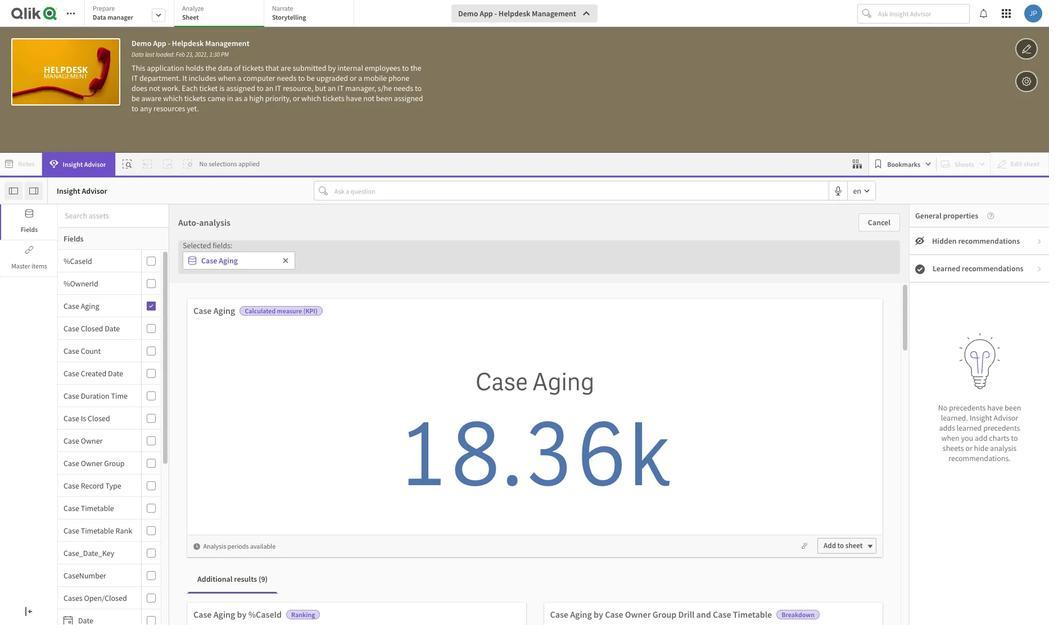 Task type: locate. For each thing, give the bounding box(es) containing it.
203
[[834, 226, 897, 272]]

when left you
[[941, 433, 960, 444]]

(kpi)
[[303, 307, 318, 315]]

have
[[346, 93, 362, 103], [987, 403, 1003, 413]]

%caseid up %ownerid
[[64, 256, 92, 266]]

1 vertical spatial demo
[[132, 38, 151, 48]]

management
[[532, 8, 576, 19], [205, 38, 249, 48]]

app options image
[[1022, 75, 1032, 88]]

fields:
[[213, 241, 232, 251]]

1 horizontal spatial needs
[[394, 83, 413, 93]]

tickets left the came
[[184, 93, 206, 103]]

case record type menu item
[[58, 475, 161, 498]]

2 an from the left
[[328, 83, 336, 93]]

number
[[95, 290, 124, 301]]

1 vertical spatial be
[[132, 93, 140, 103]]

0 vertical spatial analysis
[[199, 217, 231, 228]]

are
[[281, 63, 291, 73]]

management inside demo app - helpdesk management data last loaded: feb 23, 2021, 1:30 pm this application holds the data of tickets that are submitted by internal employees to the it department. it includes when a computer needs to be upgraded or a mobile phone does not work. each ticket is assigned to an it resource, but an it manager, s/he needs to be aware which tickets came in as a high priority, or which tickets have not been assigned to any resources yet.
[[205, 38, 249, 48]]

high left priority
[[135, 290, 151, 301]]

aging inside case aging 18.36k
[[533, 367, 594, 398]]

been inside no precedents have been learned. insight advisor adds learned precedents when you add charts to sheets or hide analysis recommendations.
[[1005, 403, 1021, 413]]

1 horizontal spatial app
[[480, 8, 493, 19]]

which down upgraded
[[301, 93, 321, 103]]

advisor up charts
[[994, 413, 1018, 423]]

an
[[265, 83, 273, 93], [328, 83, 336, 93]]

insight advisor down insight advisor dropdown button
[[57, 186, 107, 196]]

1 vertical spatial group
[[653, 609, 677, 621]]

1 horizontal spatial been
[[1005, 403, 1021, 413]]

type
[[531, 278, 550, 290], [105, 481, 121, 491]]

which right aware
[[163, 93, 183, 103]]

have down upgraded
[[346, 93, 362, 103]]

you
[[961, 433, 973, 444]]

be left but
[[306, 73, 315, 83]]

this
[[132, 63, 145, 73]]

0 vertical spatial or
[[350, 73, 357, 83]]

priority for 203
[[825, 200, 891, 226]]

or inside no precedents have been learned. insight advisor adds learned precedents when you add charts to sheets or hide analysis recommendations.
[[966, 444, 973, 454]]

1 vertical spatial closed
[[88, 414, 110, 424]]

0 vertical spatial small image
[[1036, 266, 1043, 273]]

0 vertical spatial duration
[[66, 278, 102, 290]]

precedents up learned
[[949, 403, 986, 413]]

includes
[[189, 73, 216, 83]]

1 vertical spatial of
[[126, 290, 133, 301]]

to inside no precedents have been learned. insight advisor adds learned precedents when you add charts to sheets or hide analysis recommendations.
[[1011, 433, 1018, 444]]

0 vertical spatial data
[[93, 13, 106, 21]]

1 horizontal spatial of
[[234, 63, 241, 73]]

case timetable button
[[58, 503, 139, 514]]

pm
[[221, 51, 229, 58]]

2 horizontal spatial it
[[338, 83, 344, 93]]

helpdesk for demo app - helpdesk management
[[499, 8, 530, 19]]

learned recommendations button
[[910, 255, 1049, 283]]

the down 1:30
[[205, 63, 216, 73]]

advisor up high
[[82, 186, 107, 196]]

helpdesk inside demo app - helpdesk management data last loaded: feb 23, 2021, 1:30 pm this application holds the data of tickets that are submitted by internal employees to the it department. it includes when a computer needs to be upgraded or a mobile phone does not work. each ticket is assigned to an it resource, but an it manager, s/he needs to be aware which tickets came in as a high priority, or which tickets have not been assigned to any resources yet.
[[172, 38, 204, 48]]

a right the data at the top of the page
[[238, 73, 242, 83]]

duration inside the case duration time menu item
[[81, 391, 109, 401]]

been inside demo app - helpdesk management data last loaded: feb 23, 2021, 1:30 pm this application holds the data of tickets that are submitted by internal employees to the it department. it includes when a computer needs to be upgraded or a mobile phone does not work. each ticket is assigned to an it resource, but an it manager, s/he needs to be aware which tickets came in as a high priority, or which tickets have not been assigned to any resources yet.
[[376, 93, 392, 103]]

advisor inside no precedents have been learned. insight advisor adds learned precedents when you add charts to sheets or hide analysis recommendations.
[[994, 413, 1018, 423]]

case timetable menu item
[[58, 498, 161, 520]]

cases inside medium priority cases 142
[[567, 200, 621, 226]]

have up charts
[[987, 403, 1003, 413]]

case aging by %caseid
[[193, 609, 282, 621]]

management for demo app - helpdesk management
[[532, 8, 576, 19]]

case record type button
[[58, 481, 139, 491]]

it left manager, at the top of page
[[338, 83, 344, 93]]

of right the data at the top of the page
[[234, 63, 241, 73]]

0 horizontal spatial management
[[205, 38, 249, 48]]

1 vertical spatial timetable
[[81, 526, 114, 536]]

0 vertical spatial time
[[111, 391, 128, 401]]

1 horizontal spatial data
[[132, 51, 144, 58]]

fields up master items
[[21, 225, 38, 234]]

time inside the case duration time menu item
[[111, 391, 128, 401]]

small image
[[1036, 266, 1043, 273], [193, 543, 200, 550]]

closed up 'count'
[[81, 324, 103, 334]]

smart search image
[[123, 160, 132, 169]]

0 vertical spatial insight
[[63, 160, 83, 168]]

case count menu item
[[58, 340, 161, 363]]

it left resource,
[[275, 83, 281, 93]]

open inside open cases vs duration * bubble size represents number of high priority open cases
[[6, 278, 28, 290]]

0 vertical spatial demo
[[458, 8, 478, 19]]

1 vertical spatial analysis
[[990, 444, 1017, 454]]

to right the add
[[837, 541, 844, 551]]

insight
[[63, 160, 83, 168], [57, 186, 80, 196], [970, 413, 992, 423]]

or right priority,
[[293, 93, 300, 103]]

1 horizontal spatial analysis
[[990, 444, 1017, 454]]

date menu item
[[58, 610, 161, 626]]

0 horizontal spatial -
[[168, 38, 170, 48]]

open for open cases vs duration * bubble size represents number of high priority open cases
[[6, 278, 28, 290]]

0 vertical spatial timetable
[[81, 503, 114, 514]]

1 vertical spatial no
[[938, 403, 948, 413]]

23,
[[186, 51, 194, 58]]

group left drill
[[653, 609, 677, 621]]

cases inside 'menu item'
[[64, 593, 82, 604]]

1 horizontal spatial helpdesk
[[499, 8, 530, 19]]

helpdesk inside button
[[499, 8, 530, 19]]

type down 142
[[531, 278, 550, 290]]

precedents
[[949, 403, 986, 413], [983, 423, 1020, 433]]

insight advisor button
[[42, 152, 116, 176]]

app inside button
[[480, 8, 493, 19]]

1 vertical spatial app
[[153, 38, 166, 48]]

- for demo app - helpdesk management data last loaded: feb 23, 2021, 1:30 pm this application holds the data of tickets that are submitted by internal employees to the it department. it includes when a computer needs to be upgraded or a mobile phone does not work. each ticket is assigned to an it resource, but an it manager, s/he needs to be aware which tickets came in as a high priority, or which tickets have not been assigned to any resources yet.
[[168, 38, 170, 48]]

or
[[350, 73, 357, 83], [293, 93, 300, 103], [966, 444, 973, 454]]

an right but
[[328, 83, 336, 93]]

tickets left that
[[242, 63, 264, 73]]

a right as
[[244, 93, 248, 103]]

to right are at the left top
[[298, 73, 305, 83]]

tab list containing prepare
[[84, 0, 358, 28]]

1 vertical spatial helpdesk
[[172, 38, 204, 48]]

no for no precedents have been learned. insight advisor adds learned precedents when you add charts to sheets or hide analysis recommendations.
[[938, 403, 948, 413]]

0 vertical spatial owner
[[81, 436, 103, 446]]

add to sheet
[[824, 541, 863, 551]]

0 vertical spatial insight advisor
[[63, 160, 106, 168]]

case aging
[[201, 256, 238, 266], [64, 301, 99, 311], [193, 305, 235, 317]]

%ownerid menu item
[[58, 273, 161, 295]]

*
[[6, 290, 10, 301]]

%caseid inside menu item
[[64, 256, 92, 266]]

vs
[[55, 278, 64, 290]]

0 vertical spatial group
[[104, 458, 125, 469]]

helpdesk
[[499, 8, 530, 19], [172, 38, 204, 48]]

demo
[[458, 8, 478, 19], [132, 38, 151, 48]]

in
[[227, 93, 233, 103]]

computer
[[243, 73, 275, 83]]

it left department.
[[132, 73, 138, 83]]

sheet
[[182, 13, 199, 21]]

0 horizontal spatial app
[[153, 38, 166, 48]]

1 horizontal spatial be
[[306, 73, 315, 83]]

insight advisor inside insight advisor dropdown button
[[63, 160, 106, 168]]

0 horizontal spatial tickets
[[184, 93, 206, 103]]

data left last
[[132, 51, 144, 58]]

duration
[[66, 278, 102, 290], [81, 391, 109, 401]]

1 horizontal spatial %caseid
[[248, 609, 282, 621]]

recommendations for hidden recommendations
[[958, 236, 1020, 246]]

been down mobile
[[376, 93, 392, 103]]

menu
[[58, 250, 169, 626]]

case is closed menu item
[[58, 408, 161, 430]]

of
[[234, 63, 241, 73], [126, 290, 133, 301]]

1 horizontal spatial fields
[[64, 234, 84, 244]]

case aging 18.36k
[[397, 367, 673, 513]]

owner up record
[[81, 458, 103, 469]]

owner up case owner group
[[81, 436, 103, 446]]

of inside demo app - helpdesk management data last loaded: feb 23, 2021, 1:30 pm this application holds the data of tickets that are submitted by internal employees to the it department. it includes when a computer needs to be upgraded or a mobile phone does not work. each ticket is assigned to an it resource, but an it manager, s/he needs to be aware which tickets came in as a high priority, or which tickets have not been assigned to any resources yet.
[[234, 63, 241, 73]]

demo for demo app - helpdesk management data last loaded: feb 23, 2021, 1:30 pm this application holds the data of tickets that are submitted by internal employees to the it department. it includes when a computer needs to be upgraded or a mobile phone does not work. each ticket is assigned to an it resource, but an it manager, s/he needs to be aware which tickets came in as a high priority, or which tickets have not been assigned to any resources yet.
[[132, 38, 151, 48]]

case timetable rank button
[[58, 526, 139, 536]]

1 vertical spatial high
[[135, 290, 151, 301]]

timetable down over
[[81, 526, 114, 536]]

be left any
[[132, 93, 140, 103]]

0 horizontal spatial demo
[[132, 38, 151, 48]]

open for open cases by priority type
[[437, 278, 459, 290]]

a left mobile
[[358, 73, 362, 83]]

demo app - helpdesk management button
[[451, 4, 598, 22]]

data inside the prepare data manager
[[93, 13, 106, 21]]

0 horizontal spatial group
[[104, 458, 125, 469]]

to right charts
[[1011, 433, 1018, 444]]

timetable up over
[[81, 503, 114, 514]]

date right created
[[108, 369, 123, 379]]

1 horizontal spatial which
[[301, 93, 321, 103]]

0 horizontal spatial a
[[238, 73, 242, 83]]

time down 'case created date' menu item on the bottom left
[[111, 391, 128, 401]]

size
[[39, 290, 53, 301]]

insight left 'smart search' icon
[[63, 160, 83, 168]]

owner inside "menu item"
[[81, 458, 103, 469]]

- inside button
[[494, 8, 497, 19]]

needs
[[277, 73, 297, 83], [394, 83, 413, 93]]

Search assets text field
[[58, 206, 169, 226]]

an down that
[[265, 83, 273, 93]]

no up adds
[[938, 403, 948, 413]]

owner left drill
[[625, 609, 651, 621]]

0 horizontal spatial or
[[293, 93, 300, 103]]

timetable inside menu item
[[81, 526, 114, 536]]

not right "does"
[[149, 83, 160, 93]]

0 horizontal spatial high
[[135, 290, 151, 301]]

0 horizontal spatial when
[[218, 73, 236, 83]]

loaded:
[[156, 51, 175, 58]]

2 vertical spatial advisor
[[994, 413, 1018, 423]]

case duration time menu item
[[58, 385, 161, 408]]

1 vertical spatial owner
[[81, 458, 103, 469]]

been
[[376, 93, 392, 103], [1005, 403, 1021, 413]]

recommendations down hidden recommendations button
[[962, 264, 1024, 274]]

1 vertical spatial small image
[[915, 265, 925, 274]]

date for case created date
[[108, 369, 123, 379]]

Ask Insight Advisor text field
[[876, 4, 969, 23]]

small image inside learned recommendations button
[[1036, 266, 1043, 273]]

0 horizontal spatial the
[[205, 63, 216, 73]]

1 horizontal spatial management
[[532, 8, 576, 19]]

time up rank
[[124, 514, 144, 526]]

0 vertical spatial app
[[480, 8, 493, 19]]

menu containing %caseid
[[58, 250, 169, 626]]

0 horizontal spatial small image
[[193, 543, 200, 550]]

owner inside menu item
[[81, 436, 103, 446]]

0 horizontal spatial which
[[163, 93, 183, 103]]

case created date button
[[58, 369, 139, 379]]

case closed date menu item
[[58, 318, 161, 340]]

menu inside 18.36k application
[[58, 250, 169, 626]]

fields up %caseid button
[[64, 234, 84, 244]]

case owner button
[[58, 436, 139, 446]]

data
[[218, 63, 233, 73]]

calculated
[[245, 307, 276, 315]]

date for case closed date
[[105, 324, 120, 334]]

helpdesk for demo app - helpdesk management data last loaded: feb 23, 2021, 1:30 pm this application holds the data of tickets that are submitted by internal employees to the it department. it includes when a computer needs to be upgraded or a mobile phone does not work. each ticket is assigned to an it resource, but an it manager, s/he needs to be aware which tickets came in as a high priority, or which tickets have not been assigned to any resources yet.
[[172, 38, 204, 48]]

demo inside demo app - helpdesk management data last loaded: feb 23, 2021, 1:30 pm this application holds the data of tickets that are submitted by internal employees to the it department. it includes when a computer needs to be upgraded or a mobile phone does not work. each ticket is assigned to an it resource, but an it manager, s/he needs to be aware which tickets came in as a high priority, or which tickets have not been assigned to any resources yet.
[[132, 38, 151, 48]]

1 horizontal spatial an
[[328, 83, 336, 93]]

tickets down upgraded
[[323, 93, 344, 103]]

duration down created
[[81, 391, 109, 401]]

0 vertical spatial been
[[376, 93, 392, 103]]

timetable for case timetable
[[81, 503, 114, 514]]

james peterson image
[[1024, 4, 1042, 22]]

date down case aging menu item
[[105, 324, 120, 334]]

group down case owner menu item
[[104, 458, 125, 469]]

but
[[315, 83, 326, 93]]

additional
[[197, 575, 233, 585]]

timetable inside menu item
[[81, 503, 114, 514]]

case duration time button
[[58, 391, 139, 401]]

0 vertical spatial precedents
[[949, 403, 986, 413]]

1 horizontal spatial the
[[410, 63, 421, 73]]

no selections applied
[[199, 160, 260, 168]]

timetable left the breakdown
[[733, 609, 772, 621]]

case owner
[[64, 436, 103, 446]]

&
[[29, 514, 36, 526]]

case count button
[[58, 346, 139, 356]]

0 vertical spatial of
[[234, 63, 241, 73]]

add to sheet button
[[818, 539, 877, 554]]

recommendations down help icon at the right of the page
[[958, 236, 1020, 246]]

precedents up hide
[[983, 423, 1020, 433]]

closed right is
[[88, 414, 110, 424]]

small image inside learned recommendations button
[[915, 265, 925, 274]]

no inside no precedents have been learned. insight advisor adds learned precedents when you add charts to sheets or hide analysis recommendations.
[[938, 403, 948, 413]]

needs up priority,
[[277, 73, 297, 83]]

142
[[489, 226, 552, 272]]

2 vertical spatial timetable
[[733, 609, 772, 621]]

learned
[[957, 423, 982, 433]]

priority inside low priority cases 203
[[825, 200, 891, 226]]

application
[[147, 63, 184, 73]]

2 master items button from the left
[[1, 241, 57, 277]]

1 vertical spatial when
[[941, 433, 960, 444]]

priority inside high priority cases 72
[[136, 200, 203, 226]]

analysis right hide
[[990, 444, 1017, 454]]

duration right vs
[[66, 278, 102, 290]]

or right upgraded
[[350, 73, 357, 83]]

case timetable rank menu item
[[58, 520, 161, 543]]

assigned down phone
[[394, 93, 423, 103]]

0 horizontal spatial of
[[126, 290, 133, 301]]

cases inside high priority cases 72
[[207, 200, 260, 226]]

selected
[[183, 241, 211, 251]]

0 vertical spatial small image
[[1036, 238, 1043, 245]]

demo inside button
[[458, 8, 478, 19]]

needs right s/he
[[394, 83, 413, 93]]

data
[[93, 13, 106, 21], [132, 51, 144, 58]]

0 horizontal spatial helpdesk
[[172, 38, 204, 48]]

cases open/closed button
[[58, 593, 139, 604]]

additional results (9) button
[[188, 567, 277, 594]]

0 horizontal spatial data
[[93, 13, 106, 21]]

no left selections
[[199, 160, 207, 168]]

0 horizontal spatial analysis
[[199, 217, 231, 228]]

of right "number"
[[126, 290, 133, 301]]

case count
[[64, 346, 101, 356]]

type right record
[[105, 481, 121, 491]]

holds
[[186, 63, 204, 73]]

1 horizontal spatial when
[[941, 433, 960, 444]]

case aging down represents
[[64, 301, 99, 311]]

date
[[105, 324, 120, 334], [108, 369, 123, 379]]

0 vertical spatial have
[[346, 93, 362, 103]]

case aging down the cases at the left top of page
[[193, 305, 235, 317]]

when
[[218, 73, 236, 83], [941, 433, 960, 444]]

tab list
[[84, 0, 358, 28]]

0 horizontal spatial %caseid
[[64, 256, 92, 266]]

sheet
[[845, 541, 863, 551]]

1 horizontal spatial tickets
[[242, 63, 264, 73]]

case closed date button
[[58, 324, 139, 334]]

app inside demo app - helpdesk management data last loaded: feb 23, 2021, 1:30 pm this application holds the data of tickets that are submitted by internal employees to the it department. it includes when a computer needs to be upgraded or a mobile phone does not work. each ticket is assigned to an it resource, but an it manager, s/he needs to be aware which tickets came in as a high priority, or which tickets have not been assigned to any resources yet.
[[153, 38, 166, 48]]

medium
[[420, 200, 493, 226]]

1 vertical spatial small image
[[193, 543, 200, 550]]

have inside demo app - helpdesk management data last loaded: feb 23, 2021, 1:30 pm this application holds the data of tickets that are submitted by internal employees to the it department. it includes when a computer needs to be upgraded or a mobile phone does not work. each ticket is assigned to an it resource, but an it manager, s/he needs to be aware which tickets came in as a high priority, or which tickets have not been assigned to any resources yet.
[[346, 93, 362, 103]]

record
[[81, 481, 104, 491]]

analysis up 'selected fields:'
[[199, 217, 231, 228]]

assigned right the is
[[226, 83, 255, 93]]

medium priority cases 142
[[420, 200, 621, 272]]

by for open cases by priority type
[[487, 278, 496, 290]]

1 vertical spatial recommendations
[[962, 264, 1024, 274]]

insight advisor left 'smart search' icon
[[63, 160, 106, 168]]

0 horizontal spatial be
[[132, 93, 140, 103]]

1:30
[[209, 51, 220, 58]]

2 vertical spatial or
[[966, 444, 973, 454]]

0 vertical spatial %caseid
[[64, 256, 92, 266]]

small image
[[1036, 238, 1043, 245], [915, 265, 925, 274]]

casenumber button
[[58, 571, 139, 581]]

management inside button
[[532, 8, 576, 19]]

72
[[154, 226, 196, 272]]

toolbar
[[0, 0, 1049, 153]]

not left s/he
[[363, 93, 374, 103]]

by for case aging by %caseid
[[237, 609, 247, 621]]

of inside open cases vs duration * bubble size represents number of high priority open cases
[[126, 290, 133, 301]]

count
[[81, 346, 101, 356]]

high inside demo app - helpdesk management data last loaded: feb 23, 2021, 1:30 pm this application holds the data of tickets that are submitted by internal employees to the it department. it includes when a computer needs to be upgraded or a mobile phone does not work. each ticket is assigned to an it resource, but an it manager, s/he needs to be aware which tickets came in as a high priority, or which tickets have not been assigned to any resources yet.
[[249, 93, 264, 103]]

advisor left 'smart search' icon
[[84, 160, 106, 168]]

2 horizontal spatial or
[[966, 444, 973, 454]]

0 horizontal spatial an
[[265, 83, 273, 93]]

0 vertical spatial high
[[249, 93, 264, 103]]

0 vertical spatial closed
[[81, 324, 103, 334]]

case aging down fields:
[[201, 256, 238, 266]]

1 vertical spatial precedents
[[983, 423, 1020, 433]]

insight down insight advisor dropdown button
[[57, 186, 80, 196]]

time
[[111, 391, 128, 401], [124, 514, 144, 526]]

2 vertical spatial insight
[[970, 413, 992, 423]]

- inside demo app - helpdesk management data last loaded: feb 23, 2021, 1:30 pm this application holds the data of tickets that are submitted by internal employees to the it department. it includes when a computer needs to be upgraded or a mobile phone does not work. each ticket is assigned to an it resource, but an it manager, s/he needs to be aware which tickets came in as a high priority, or which tickets have not been assigned to any resources yet.
[[168, 38, 170, 48]]

hide assets image
[[9, 186, 18, 195]]

high priority cases 72
[[90, 200, 260, 272]]

last
[[145, 51, 154, 58]]

data down prepare
[[93, 13, 106, 21]]

0 vertical spatial date
[[105, 324, 120, 334]]

0 vertical spatial type
[[531, 278, 550, 290]]

master items
[[11, 262, 47, 270]]

management for demo app - helpdesk management data last loaded: feb 23, 2021, 1:30 pm this application holds the data of tickets that are submitted by internal employees to the it department. it includes when a computer needs to be upgraded or a mobile phone does not work. each ticket is assigned to an it resource, but an it manager, s/he needs to be aware which tickets came in as a high priority, or which tickets have not been assigned to any resources yet.
[[205, 38, 249, 48]]

been up charts
[[1005, 403, 1021, 413]]

case aging inside menu item
[[64, 301, 99, 311]]

%caseid button
[[58, 256, 139, 266]]

to left priority,
[[257, 83, 264, 93]]

analyze
[[182, 4, 204, 12]]

high right as
[[249, 93, 264, 103]]

%caseid down the (9)
[[248, 609, 282, 621]]

1 vertical spatial date
[[108, 369, 123, 379]]

%caseid menu item
[[58, 250, 161, 273]]

1 master items button from the left
[[0, 241, 57, 277]]

open for open & resolved cases over time
[[6, 514, 28, 526]]

when up in
[[218, 73, 236, 83]]

priority,
[[265, 93, 291, 103]]

0 vertical spatial management
[[532, 8, 576, 19]]

the right phone
[[410, 63, 421, 73]]

1 horizontal spatial demo
[[458, 8, 478, 19]]

1 horizontal spatial have
[[987, 403, 1003, 413]]

1 vertical spatial %caseid
[[248, 609, 282, 621]]

priority inside medium priority cases 142
[[497, 200, 563, 226]]

advisor inside insight advisor dropdown button
[[84, 160, 106, 168]]

or left hide
[[966, 444, 973, 454]]

insight up add
[[970, 413, 992, 423]]

case owner group menu item
[[58, 453, 161, 475]]



Task type: vqa. For each thing, say whether or not it's contained in the screenshot.
Master items button
yes



Task type: describe. For each thing, give the bounding box(es) containing it.
1 horizontal spatial it
[[275, 83, 281, 93]]

aging inside menu item
[[81, 301, 99, 311]]

to inside button
[[837, 541, 844, 551]]

app for demo app - helpdesk management
[[480, 8, 493, 19]]

recommendations for learned recommendations
[[962, 264, 1024, 274]]

case inside case aging 18.36k
[[476, 367, 528, 398]]

results
[[234, 575, 257, 585]]

insight inside dropdown button
[[63, 160, 83, 168]]

and
[[696, 609, 711, 621]]

demo for demo app - helpdesk management
[[458, 8, 478, 19]]

type inside menu item
[[105, 481, 121, 491]]

app for demo app - helpdesk management data last loaded: feb 23, 2021, 1:30 pm this application holds the data of tickets that are submitted by internal employees to the it department. it includes when a computer needs to be upgraded or a mobile phone does not work. each ticket is assigned to an it resource, but an it manager, s/he needs to be aware which tickets came in as a high priority, or which tickets have not been assigned to any resources yet.
[[153, 38, 166, 48]]

when inside no precedents have been learned. insight advisor adds learned precedents when you add charts to sheets or hide analysis recommendations.
[[941, 433, 960, 444]]

represents
[[54, 290, 94, 301]]

help image
[[978, 213, 994, 219]]

by inside demo app - helpdesk management data last loaded: feb 23, 2021, 1:30 pm this application holds the data of tickets that are submitted by internal employees to the it department. it includes when a computer needs to be upgraded or a mobile phone does not work. each ticket is assigned to an it resource, but an it manager, s/he needs to be aware which tickets came in as a high priority, or which tickets have not been assigned to any resources yet.
[[328, 63, 336, 73]]

each
[[182, 83, 198, 93]]

1 horizontal spatial assigned
[[394, 93, 423, 103]]

1 vertical spatial advisor
[[82, 186, 107, 196]]

recommendations.
[[949, 454, 1011, 464]]

1 horizontal spatial a
[[244, 93, 248, 103]]

0 horizontal spatial it
[[132, 73, 138, 83]]

add
[[975, 433, 988, 444]]

2021,
[[195, 51, 208, 58]]

phone
[[388, 73, 409, 83]]

hidden
[[932, 236, 957, 246]]

to left any
[[132, 103, 138, 114]]

case created date
[[64, 369, 123, 379]]

case_date_key menu item
[[58, 543, 161, 565]]

timetable for case timetable rank
[[81, 526, 114, 536]]

casenumber menu item
[[58, 565, 161, 588]]

as
[[235, 93, 242, 103]]

when inside demo app - helpdesk management data last loaded: feb 23, 2021, 1:30 pm this application holds the data of tickets that are submitted by internal employees to the it department. it includes when a computer needs to be upgraded or a mobile phone does not work. each ticket is assigned to an it resource, but an it manager, s/he needs to be aware which tickets came in as a high priority, or which tickets have not been assigned to any resources yet.
[[218, 73, 236, 83]]

open & resolved cases over time
[[6, 514, 144, 526]]

is
[[219, 83, 225, 93]]

cases open/closed
[[64, 593, 127, 604]]

18.36k
[[397, 398, 673, 513]]

sheets
[[943, 444, 964, 454]]

owner for case owner
[[81, 436, 103, 446]]

master
[[11, 262, 30, 270]]

view disabled image
[[915, 237, 924, 246]]

narrate
[[272, 4, 293, 12]]

case owner group
[[64, 458, 125, 469]]

case inside "menu item"
[[64, 458, 79, 469]]

1 which from the left
[[163, 93, 183, 103]]

by for case aging by case owner group drill and case timetable
[[594, 609, 603, 621]]

case aging by case owner group drill and case timetable
[[550, 609, 772, 621]]

insight inside no precedents have been learned. insight advisor adds learned precedents when you add charts to sheets or hide analysis recommendations.
[[970, 413, 992, 423]]

s/he
[[378, 83, 392, 93]]

(9)
[[259, 575, 268, 585]]

priority for 72
[[136, 200, 203, 226]]

resources
[[153, 103, 185, 114]]

case is closed
[[64, 414, 110, 424]]

manager
[[107, 13, 133, 21]]

cancel
[[868, 218, 891, 228]]

analysis inside no precedents have been learned. insight advisor adds learned precedents when you add charts to sheets or hide analysis recommendations.
[[990, 444, 1017, 454]]

2 which from the left
[[301, 93, 321, 103]]

no for no selections applied
[[199, 160, 207, 168]]

2 horizontal spatial a
[[358, 73, 362, 83]]

available
[[250, 542, 276, 551]]

data inside demo app - helpdesk management data last loaded: feb 23, 2021, 1:30 pm this application holds the data of tickets that are submitted by internal employees to the it department. it includes when a computer needs to be upgraded or a mobile phone does not work. each ticket is assigned to an it resource, but an it manager, s/he needs to be aware which tickets came in as a high priority, or which tickets have not been assigned to any resources yet.
[[132, 51, 144, 58]]

came
[[208, 93, 225, 103]]

deselect field image
[[282, 258, 289, 264]]

selected fields:
[[183, 241, 232, 251]]

2 vertical spatial owner
[[625, 609, 651, 621]]

1 horizontal spatial type
[[531, 278, 550, 290]]

high
[[90, 200, 132, 226]]

case owner menu item
[[58, 430, 161, 453]]

employees
[[365, 63, 401, 73]]

hide properties image
[[29, 186, 38, 195]]

cases inside open cases vs duration * bubble size represents number of high priority open cases
[[29, 278, 54, 290]]

high inside open cases vs duration * bubble size represents number of high priority open cases
[[135, 290, 151, 301]]

analyze sheet
[[182, 4, 204, 21]]

owner for case owner group
[[81, 458, 103, 469]]

2 the from the left
[[410, 63, 421, 73]]

hidden recommendations button
[[910, 228, 1049, 255]]

%ownerid button
[[58, 279, 139, 289]]

breakdown
[[782, 611, 815, 620]]

add
[[824, 541, 836, 551]]

small image inside hidden recommendations button
[[1036, 238, 1043, 245]]

manager,
[[345, 83, 376, 93]]

case created date menu item
[[58, 363, 161, 385]]

cases
[[202, 290, 223, 301]]

open cases vs duration * bubble size represents number of high priority open cases
[[6, 278, 223, 301]]

auto-analysis
[[178, 217, 231, 228]]

learned
[[933, 264, 960, 274]]

resolved
[[37, 514, 74, 526]]

1 horizontal spatial not
[[363, 93, 374, 103]]

0 horizontal spatial fields
[[21, 225, 38, 234]]

cases inside low priority cases 203
[[895, 200, 949, 226]]

created
[[81, 369, 106, 379]]

learned recommendations
[[933, 264, 1024, 274]]

analysis periods available
[[203, 542, 276, 551]]

case_date_key
[[64, 548, 114, 559]]

to right employees
[[402, 63, 409, 73]]

case closed date
[[64, 324, 120, 334]]

duration inside open cases vs duration * bubble size represents number of high priority open cases
[[66, 278, 102, 290]]

properties
[[943, 211, 978, 221]]

resource,
[[283, 83, 313, 93]]

storytelling
[[272, 13, 306, 21]]

prepare data manager
[[93, 4, 133, 21]]

general properties
[[915, 211, 978, 221]]

0 horizontal spatial not
[[149, 83, 160, 93]]

0 horizontal spatial assigned
[[226, 83, 255, 93]]

to right phone
[[415, 83, 422, 93]]

1 vertical spatial time
[[124, 514, 144, 526]]

no precedents have been learned. insight advisor adds learned precedents when you add charts to sheets or hide analysis recommendations.
[[938, 403, 1021, 464]]

Ask a question text field
[[332, 182, 829, 200]]

tab list inside toolbar
[[84, 0, 358, 28]]

toolbar containing demo app - helpdesk management
[[0, 0, 1049, 153]]

additional results (9)
[[197, 575, 268, 585]]

low priority cases 203
[[782, 200, 949, 272]]

cases open/closed menu item
[[58, 588, 161, 610]]

1 vertical spatial insight
[[57, 186, 80, 196]]

case aging button
[[58, 301, 139, 311]]

- for demo app - helpdesk management
[[494, 8, 497, 19]]

selections tool image
[[853, 160, 862, 169]]

work.
[[162, 83, 180, 93]]

0 horizontal spatial needs
[[277, 73, 297, 83]]

over
[[102, 514, 122, 526]]

0 vertical spatial be
[[306, 73, 315, 83]]

mobile
[[364, 73, 387, 83]]

cancel button
[[858, 214, 900, 232]]

group inside "menu item"
[[104, 458, 125, 469]]

case timetable rank
[[64, 526, 132, 536]]

18.36k application
[[0, 0, 1049, 626]]

open
[[182, 290, 200, 301]]

edit image
[[1022, 42, 1032, 56]]

is
[[81, 414, 86, 424]]

any
[[140, 103, 152, 114]]

demo app - helpdesk management
[[458, 8, 576, 19]]

1 the from the left
[[205, 63, 216, 73]]

1 horizontal spatial or
[[350, 73, 357, 83]]

adds
[[939, 423, 955, 433]]

does
[[132, 83, 147, 93]]

have inside no precedents have been learned. insight advisor adds learned precedents when you add charts to sheets or hide analysis recommendations.
[[987, 403, 1003, 413]]

ticket
[[199, 83, 218, 93]]

periods
[[227, 542, 249, 551]]

case aging menu item
[[58, 295, 161, 318]]

charts
[[989, 433, 1010, 444]]

priority for 142
[[497, 200, 563, 226]]

yet.
[[187, 103, 199, 114]]

calculated measure (kpi)
[[245, 307, 318, 315]]

2 horizontal spatial tickets
[[323, 93, 344, 103]]

1 vertical spatial insight advisor
[[57, 186, 107, 196]]

1 an from the left
[[265, 83, 273, 93]]

case duration time
[[64, 391, 128, 401]]

low
[[782, 200, 821, 226]]



